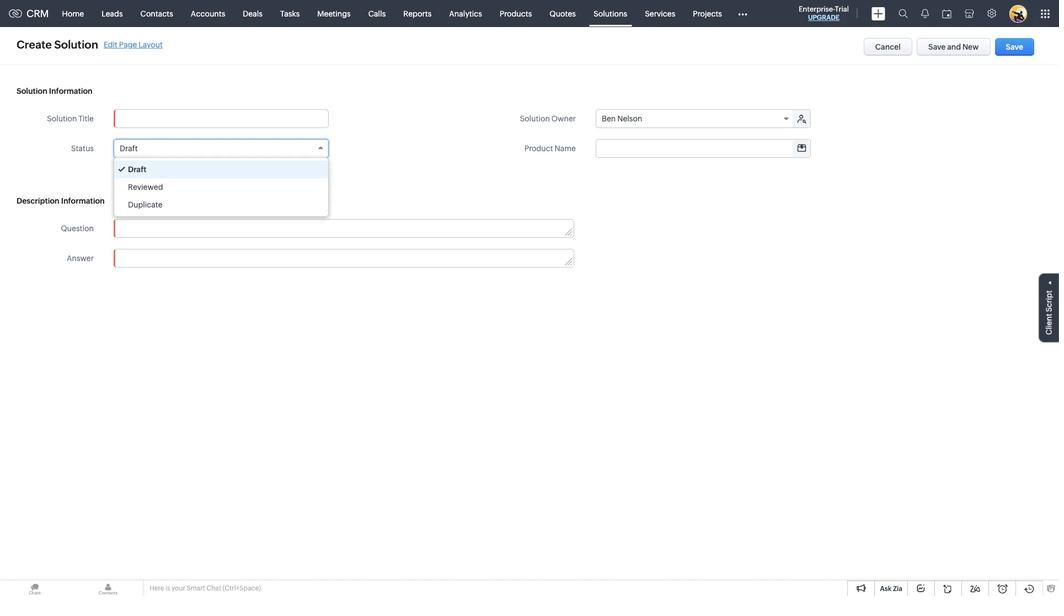 Task type: locate. For each thing, give the bounding box(es) containing it.
solution for solution owner
[[520, 114, 550, 123]]

accounts link
[[182, 0, 234, 27]]

cancel button
[[864, 38, 913, 56]]

crm
[[26, 8, 49, 19]]

is
[[166, 584, 170, 592]]

new
[[963, 42, 979, 51]]

reports link
[[395, 0, 441, 27]]

question
[[61, 224, 94, 233]]

deals
[[243, 9, 263, 18]]

draft inside draft field
[[120, 144, 138, 153]]

information up 'solution title'
[[49, 87, 93, 95]]

save left and
[[929, 42, 946, 51]]

Ben Nelson field
[[597, 110, 794, 127]]

information
[[49, 87, 93, 95], [61, 196, 105, 205]]

ask zia
[[881, 585, 903, 593]]

save inside button
[[1006, 42, 1024, 51]]

solution left title
[[47, 114, 77, 123]]

create solution edit page layout
[[17, 38, 163, 51]]

None text field
[[114, 109, 329, 128], [597, 140, 811, 157], [114, 109, 329, 128], [597, 140, 811, 157]]

save
[[929, 42, 946, 51], [1006, 42, 1024, 51]]

0 horizontal spatial save
[[929, 42, 946, 51]]

chats image
[[0, 581, 70, 596]]

meetings
[[318, 9, 351, 18]]

calls link
[[360, 0, 395, 27]]

solution title
[[47, 114, 94, 123]]

here is your smart chat (ctrl+space)
[[150, 584, 261, 592]]

None text field
[[114, 220, 574, 237], [114, 249, 574, 267], [114, 220, 574, 237], [114, 249, 574, 267]]

1 vertical spatial information
[[61, 196, 105, 205]]

draft inside draft 'option'
[[128, 165, 147, 174]]

duplicate option
[[114, 196, 328, 214]]

name
[[555, 144, 576, 153]]

save down "profile" icon
[[1006, 42, 1024, 51]]

solution down the create
[[17, 87, 47, 95]]

reports
[[404, 9, 432, 18]]

contacts
[[141, 9, 173, 18]]

trial
[[835, 5, 849, 13]]

1 horizontal spatial save
[[1006, 42, 1024, 51]]

reviewed option
[[114, 178, 328, 196]]

client
[[1045, 314, 1054, 335]]

0 vertical spatial draft
[[120, 144, 138, 153]]

2 save from the left
[[1006, 42, 1024, 51]]

information up question
[[61, 196, 105, 205]]

draft option
[[114, 161, 328, 178]]

save inside button
[[929, 42, 946, 51]]

information for description information
[[61, 196, 105, 205]]

create menu image
[[872, 7, 886, 20]]

script
[[1045, 290, 1054, 312]]

layout
[[139, 40, 163, 49]]

product name
[[525, 144, 576, 153]]

owner
[[552, 114, 576, 123]]

edit page layout link
[[104, 40, 163, 49]]

draft
[[120, 144, 138, 153], [128, 165, 147, 174]]

save for save
[[1006, 42, 1024, 51]]

calls
[[369, 9, 386, 18]]

information for solution information
[[49, 87, 93, 95]]

list box
[[114, 158, 328, 216]]

solution
[[54, 38, 98, 51], [17, 87, 47, 95], [47, 114, 77, 123], [520, 114, 550, 123]]

save and new button
[[917, 38, 991, 56]]

solution for solution information
[[17, 87, 47, 95]]

contacts image
[[73, 581, 143, 596]]

solution information
[[17, 87, 93, 95]]

solution for solution title
[[47, 114, 77, 123]]

1 vertical spatial draft
[[128, 165, 147, 174]]

upgrade
[[808, 14, 840, 22]]

1 save from the left
[[929, 42, 946, 51]]

save and new
[[929, 42, 979, 51]]

services link
[[636, 0, 685, 27]]

smart
[[187, 584, 205, 592]]

product
[[525, 144, 553, 153]]

0 vertical spatial information
[[49, 87, 93, 95]]

Draft field
[[114, 139, 329, 158]]

None field
[[597, 140, 811, 157]]

profile element
[[1003, 0, 1034, 27]]

solution left owner at the top right of page
[[520, 114, 550, 123]]



Task type: describe. For each thing, give the bounding box(es) containing it.
tasks link
[[271, 0, 309, 27]]

answer
[[67, 254, 94, 263]]

solution owner
[[520, 114, 576, 123]]

page
[[119, 40, 137, 49]]

chat
[[207, 584, 221, 592]]

client script
[[1045, 290, 1054, 335]]

home link
[[53, 0, 93, 27]]

your
[[172, 584, 185, 592]]

leads
[[102, 9, 123, 18]]

crm link
[[9, 8, 49, 19]]

Other Modules field
[[731, 5, 755, 22]]

ben
[[602, 114, 616, 123]]

quotes
[[550, 9, 576, 18]]

reviewed
[[128, 183, 163, 192]]

ask
[[881, 585, 892, 593]]

description information
[[17, 196, 105, 205]]

here
[[150, 584, 164, 592]]

solutions link
[[585, 0, 636, 27]]

deals link
[[234, 0, 271, 27]]

nelson
[[618, 114, 643, 123]]

accounts
[[191, 9, 225, 18]]

products link
[[491, 0, 541, 27]]

home
[[62, 9, 84, 18]]

and
[[948, 42, 962, 51]]

search element
[[892, 0, 915, 27]]

list box containing draft
[[114, 158, 328, 216]]

services
[[645, 9, 676, 18]]

create
[[17, 38, 52, 51]]

duplicate
[[128, 200, 163, 209]]

search image
[[899, 9, 908, 18]]

enterprise-trial upgrade
[[799, 5, 849, 22]]

contacts link
[[132, 0, 182, 27]]

create menu element
[[865, 0, 892, 27]]

calendar image
[[943, 9, 952, 18]]

analytics link
[[441, 0, 491, 27]]

zia
[[893, 585, 903, 593]]

ben nelson
[[602, 114, 643, 123]]

meetings link
[[309, 0, 360, 27]]

projects
[[693, 9, 722, 18]]

analytics
[[449, 9, 482, 18]]

(ctrl+space)
[[223, 584, 261, 592]]

enterprise-
[[799, 5, 835, 13]]

solutions
[[594, 9, 628, 18]]

title
[[79, 114, 94, 123]]

products
[[500, 9, 532, 18]]

save button
[[995, 38, 1035, 56]]

leads link
[[93, 0, 132, 27]]

quotes link
[[541, 0, 585, 27]]

solution down home link
[[54, 38, 98, 51]]

save for save and new
[[929, 42, 946, 51]]

signals image
[[922, 9, 929, 18]]

profile image
[[1010, 5, 1028, 22]]

cancel
[[876, 42, 901, 51]]

signals element
[[915, 0, 936, 27]]

tasks
[[280, 9, 300, 18]]

projects link
[[685, 0, 731, 27]]

edit
[[104, 40, 118, 49]]

description
[[17, 196, 59, 205]]

status
[[71, 144, 94, 153]]



Task type: vqa. For each thing, say whether or not it's contained in the screenshot.
row group
no



